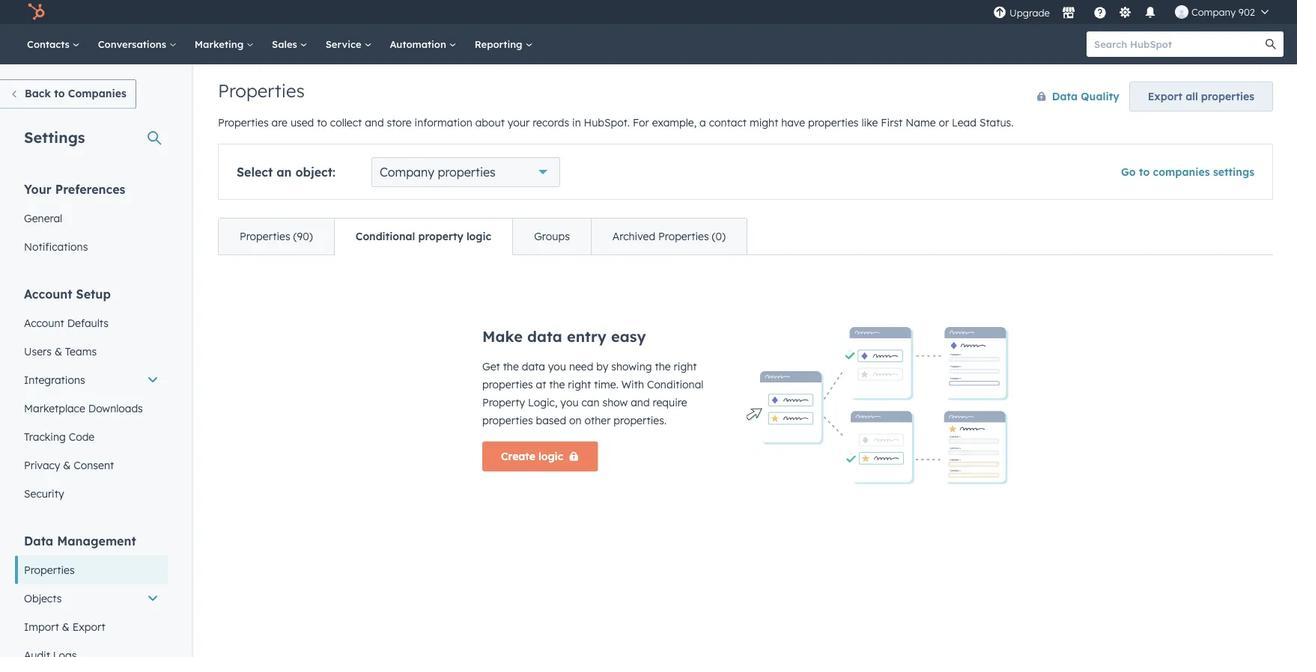Task type: describe. For each thing, give the bounding box(es) containing it.
marketplaces image
[[1062, 7, 1076, 20]]

(0)
[[712, 230, 726, 243]]

account for account setup
[[24, 287, 72, 302]]

make
[[483, 327, 523, 346]]

import
[[24, 621, 59, 634]]

automation
[[390, 38, 449, 50]]

based
[[536, 414, 567, 427]]

might
[[750, 116, 779, 129]]

export inside data management element
[[72, 621, 105, 634]]

like
[[862, 116, 878, 129]]

lead
[[952, 116, 977, 129]]

select an object:
[[237, 165, 336, 180]]

get
[[483, 360, 500, 374]]

company 902 button
[[1167, 0, 1278, 24]]

1 horizontal spatial the
[[549, 378, 565, 391]]

0 horizontal spatial the
[[503, 360, 519, 374]]

your
[[24, 182, 52, 197]]

marketplace downloads
[[24, 402, 143, 415]]

upgrade image
[[993, 6, 1007, 20]]

settings
[[24, 128, 85, 146]]

management
[[57, 534, 136, 549]]

archived
[[613, 230, 656, 243]]

help button
[[1088, 0, 1113, 24]]

get the data you need by showing the right properties at the right time. with conditional property logic, you can show and require properties based on other properties.
[[483, 360, 704, 427]]

quality
[[1081, 90, 1120, 103]]

properties (90)
[[240, 230, 313, 243]]

marketplaces button
[[1053, 0, 1085, 24]]

select
[[237, 165, 273, 180]]

security
[[24, 487, 64, 501]]

account setup element
[[15, 286, 168, 508]]

account defaults link
[[15, 309, 168, 338]]

0 vertical spatial data
[[528, 327, 563, 346]]

search button
[[1259, 31, 1284, 57]]

properties left the are
[[218, 116, 269, 129]]

logic inside button
[[539, 450, 564, 463]]

1 vertical spatial you
[[561, 396, 579, 409]]

collect
[[330, 116, 362, 129]]

to for go
[[1140, 166, 1150, 179]]

export all properties button
[[1130, 82, 1274, 112]]

property
[[483, 396, 525, 409]]

reporting
[[475, 38, 526, 50]]

all
[[1186, 90, 1199, 103]]

consent
[[74, 459, 114, 472]]

contact
[[709, 116, 747, 129]]

objects
[[24, 592, 62, 605]]

conditional inside tab list
[[356, 230, 415, 243]]

security link
[[15, 480, 168, 508]]

company for company properties
[[380, 165, 435, 180]]

settings
[[1214, 166, 1255, 179]]

or
[[939, 116, 949, 129]]

properties up property
[[483, 378, 533, 391]]

tab list containing properties (90)
[[218, 218, 748, 256]]

your
[[508, 116, 530, 129]]

0 vertical spatial right
[[674, 360, 697, 374]]

import & export link
[[15, 613, 168, 642]]

with
[[622, 378, 644, 391]]

tracking code
[[24, 430, 95, 444]]

go to companies settings button
[[1122, 166, 1255, 179]]

other
[[585, 414, 611, 427]]

reporting link
[[466, 24, 542, 64]]

conditional inside 'get the data you need by showing the right properties at the right time. with conditional property logic, you can show and require properties based on other properties.'
[[647, 378, 704, 391]]

objects button
[[15, 585, 168, 613]]

name
[[906, 116, 936, 129]]

export inside button
[[1149, 90, 1183, 103]]

teams
[[65, 345, 97, 358]]

company properties button
[[372, 157, 560, 187]]

properties (90) link
[[219, 219, 334, 255]]

properties down property
[[483, 414, 533, 427]]

data quality button
[[1022, 82, 1121, 112]]

sales link
[[263, 24, 317, 64]]

data for data quality
[[1053, 90, 1078, 103]]

on
[[569, 414, 582, 427]]

logic,
[[528, 396, 558, 409]]

an
[[277, 165, 292, 180]]

service link
[[317, 24, 381, 64]]

companies
[[68, 87, 127, 100]]

users & teams
[[24, 345, 97, 358]]

privacy
[[24, 459, 60, 472]]

sales
[[272, 38, 300, 50]]

your preferences element
[[15, 181, 168, 261]]

create logic button
[[483, 442, 598, 472]]

automation link
[[381, 24, 466, 64]]

preferences
[[55, 182, 125, 197]]

conditional property logic
[[356, 230, 492, 243]]

conversations
[[98, 38, 169, 50]]

marketing
[[195, 38, 247, 50]]

privacy & consent link
[[15, 451, 168, 480]]

mateo roberts image
[[1176, 5, 1189, 19]]

status.
[[980, 116, 1014, 129]]

general link
[[15, 204, 168, 233]]

require
[[653, 396, 688, 409]]

have
[[782, 116, 805, 129]]

& for teams
[[55, 345, 62, 358]]



Task type: vqa. For each thing, say whether or not it's contained in the screenshot.
Data Quality button
yes



Task type: locate. For each thing, give the bounding box(es) containing it.
downloads
[[88, 402, 143, 415]]

0 vertical spatial to
[[54, 87, 65, 100]]

1 horizontal spatial conditional
[[647, 378, 704, 391]]

properties left (0)
[[659, 230, 709, 243]]

tracking code link
[[15, 423, 168, 451]]

and left store
[[365, 116, 384, 129]]

data inside 'get the data you need by showing the right properties at the right time. with conditional property logic, you can show and require properties based on other properties.'
[[522, 360, 545, 374]]

help image
[[1094, 7, 1107, 20]]

1 horizontal spatial logic
[[539, 450, 564, 463]]

& for export
[[62, 621, 70, 634]]

account up users
[[24, 317, 64, 330]]

you
[[548, 360, 566, 374], [561, 396, 579, 409]]

1 vertical spatial to
[[317, 116, 327, 129]]

0 vertical spatial conditional
[[356, 230, 415, 243]]

properties down 'information' at left top
[[438, 165, 496, 180]]

& right users
[[55, 345, 62, 358]]

the right at
[[549, 378, 565, 391]]

are
[[272, 116, 288, 129]]

general
[[24, 212, 62, 225]]

contacts
[[27, 38, 72, 50]]

hubspot.
[[584, 116, 630, 129]]

marketing link
[[186, 24, 263, 64]]

settings image
[[1119, 6, 1132, 20]]

entry
[[567, 327, 607, 346]]

back to companies
[[25, 87, 127, 100]]

upgrade
[[1010, 7, 1050, 19]]

conditional property logic link
[[334, 219, 513, 255]]

data quality
[[1053, 90, 1120, 103]]

service
[[326, 38, 364, 50]]

2 account from the top
[[24, 317, 64, 330]]

to right the go in the top of the page
[[1140, 166, 1150, 179]]

logic
[[467, 230, 492, 243], [539, 450, 564, 463]]

1 vertical spatial export
[[72, 621, 105, 634]]

0 horizontal spatial conditional
[[356, 230, 415, 243]]

right up require
[[674, 360, 697, 374]]

time.
[[594, 378, 619, 391]]

& right privacy
[[63, 459, 71, 472]]

archived properties (0) link
[[591, 219, 747, 255]]

data up at
[[522, 360, 545, 374]]

data left entry
[[528, 327, 563, 346]]

contacts link
[[18, 24, 89, 64]]

properties left 'like'
[[808, 116, 859, 129]]

conditional
[[356, 230, 415, 243], [647, 378, 704, 391]]

Search HubSpot search field
[[1087, 31, 1271, 57]]

to right used
[[317, 116, 327, 129]]

1 vertical spatial and
[[631, 396, 650, 409]]

conditional left property at the top left of page
[[356, 230, 415, 243]]

company down store
[[380, 165, 435, 180]]

by
[[597, 360, 609, 374]]

logic inside tab list
[[467, 230, 492, 243]]

conversations link
[[89, 24, 186, 64]]

1 horizontal spatial to
[[317, 116, 327, 129]]

marketplace
[[24, 402, 85, 415]]

0 vertical spatial export
[[1149, 90, 1183, 103]]

data management
[[24, 534, 136, 549]]

account setup
[[24, 287, 111, 302]]

and inside 'get the data you need by showing the right properties at the right time. with conditional property logic, you can show and require properties based on other properties.'
[[631, 396, 650, 409]]

0 vertical spatial and
[[365, 116, 384, 129]]

export down objects button
[[72, 621, 105, 634]]

create logic
[[501, 450, 564, 463]]

properties are used to collect and store information about your records in hubspot. for example, a contact might have properties like first name or lead status.
[[218, 116, 1014, 129]]

1 vertical spatial conditional
[[647, 378, 704, 391]]

back to companies link
[[0, 79, 136, 109]]

1 vertical spatial right
[[568, 378, 591, 391]]

setup
[[76, 287, 111, 302]]

1 horizontal spatial and
[[631, 396, 650, 409]]

at
[[536, 378, 547, 391]]

2 vertical spatial &
[[62, 621, 70, 634]]

back
[[25, 87, 51, 100]]

notifications button
[[1138, 0, 1164, 24]]

account for account defaults
[[24, 317, 64, 330]]

hubspot image
[[27, 3, 45, 21]]

integrations
[[24, 374, 85, 387]]

tab list
[[218, 218, 748, 256]]

properties up objects
[[24, 564, 75, 577]]

properties up the are
[[218, 79, 305, 102]]

properties inside popup button
[[438, 165, 496, 180]]

2 vertical spatial to
[[1140, 166, 1150, 179]]

properties link
[[15, 556, 168, 585]]

1 vertical spatial account
[[24, 317, 64, 330]]

for
[[633, 116, 649, 129]]

a
[[700, 116, 706, 129]]

1 vertical spatial &
[[63, 459, 71, 472]]

tracking
[[24, 430, 66, 444]]

1 vertical spatial company
[[380, 165, 435, 180]]

0 horizontal spatial to
[[54, 87, 65, 100]]

easy
[[611, 327, 646, 346]]

(90)
[[293, 230, 313, 243]]

to right back
[[54, 87, 65, 100]]

users & teams link
[[15, 338, 168, 366]]

1 vertical spatial logic
[[539, 450, 564, 463]]

show
[[603, 396, 628, 409]]

data inside button
[[1053, 90, 1078, 103]]

in
[[572, 116, 581, 129]]

company right mateo roberts image
[[1192, 6, 1236, 18]]

object:
[[296, 165, 336, 180]]

2 horizontal spatial to
[[1140, 166, 1150, 179]]

1 vertical spatial data
[[522, 360, 545, 374]]

data left "quality"
[[1053, 90, 1078, 103]]

create
[[501, 450, 536, 463]]

0 vertical spatial account
[[24, 287, 72, 302]]

902
[[1239, 6, 1256, 18]]

notifications image
[[1144, 7, 1158, 20]]

1 horizontal spatial company
[[1192, 6, 1236, 18]]

your preferences
[[24, 182, 125, 197]]

1 account from the top
[[24, 287, 72, 302]]

1 horizontal spatial right
[[674, 360, 697, 374]]

conditional up require
[[647, 378, 704, 391]]

& for consent
[[63, 459, 71, 472]]

& right import on the bottom of page
[[62, 621, 70, 634]]

logic right property at the top left of page
[[467, 230, 492, 243]]

0 horizontal spatial right
[[568, 378, 591, 391]]

property
[[418, 230, 464, 243]]

0 vertical spatial logic
[[467, 230, 492, 243]]

data
[[1053, 90, 1078, 103], [24, 534, 53, 549]]

company for company 902
[[1192, 6, 1236, 18]]

notifications link
[[15, 233, 168, 261]]

export all properties
[[1149, 90, 1255, 103]]

records
[[533, 116, 570, 129]]

0 vertical spatial data
[[1053, 90, 1078, 103]]

0 horizontal spatial and
[[365, 116, 384, 129]]

1 vertical spatial data
[[24, 534, 53, 549]]

groups
[[534, 230, 570, 243]]

properties inside data management element
[[24, 564, 75, 577]]

properties left (90)
[[240, 230, 290, 243]]

you up on
[[561, 396, 579, 409]]

properties right the all
[[1202, 90, 1255, 103]]

logic right create
[[539, 450, 564, 463]]

account
[[24, 287, 72, 302], [24, 317, 64, 330]]

company 902
[[1192, 6, 1256, 18]]

0 vertical spatial &
[[55, 345, 62, 358]]

right down the need
[[568, 378, 591, 391]]

export left the all
[[1149, 90, 1183, 103]]

0 vertical spatial you
[[548, 360, 566, 374]]

properties inside button
[[1202, 90, 1255, 103]]

data for data management
[[24, 534, 53, 549]]

import & export
[[24, 621, 105, 634]]

search image
[[1266, 39, 1277, 49]]

marketplace downloads link
[[15, 394, 168, 423]]

data management element
[[15, 533, 168, 658]]

the right get
[[503, 360, 519, 374]]

menu containing company 902
[[992, 0, 1280, 24]]

properties.
[[614, 414, 667, 427]]

settings link
[[1116, 4, 1135, 20]]

1 horizontal spatial data
[[1053, 90, 1078, 103]]

about
[[476, 116, 505, 129]]

integrations button
[[15, 366, 168, 394]]

go
[[1122, 166, 1136, 179]]

account up account defaults
[[24, 287, 72, 302]]

example,
[[652, 116, 697, 129]]

1 horizontal spatial export
[[1149, 90, 1183, 103]]

can
[[582, 396, 600, 409]]

0 vertical spatial company
[[1192, 6, 1236, 18]]

properties
[[218, 79, 305, 102], [218, 116, 269, 129], [240, 230, 290, 243], [659, 230, 709, 243], [24, 564, 75, 577]]

data down "security" in the bottom of the page
[[24, 534, 53, 549]]

& inside data management element
[[62, 621, 70, 634]]

to for back
[[54, 87, 65, 100]]

defaults
[[67, 317, 109, 330]]

privacy & consent
[[24, 459, 114, 472]]

and up properties.
[[631, 396, 650, 409]]

2 horizontal spatial the
[[655, 360, 671, 374]]

code
[[69, 430, 95, 444]]

0 horizontal spatial company
[[380, 165, 435, 180]]

0 horizontal spatial data
[[24, 534, 53, 549]]

the right showing at the bottom of page
[[655, 360, 671, 374]]

0 horizontal spatial export
[[72, 621, 105, 634]]

menu
[[992, 0, 1280, 24]]

you left the need
[[548, 360, 566, 374]]

used
[[291, 116, 314, 129]]

0 horizontal spatial logic
[[467, 230, 492, 243]]



